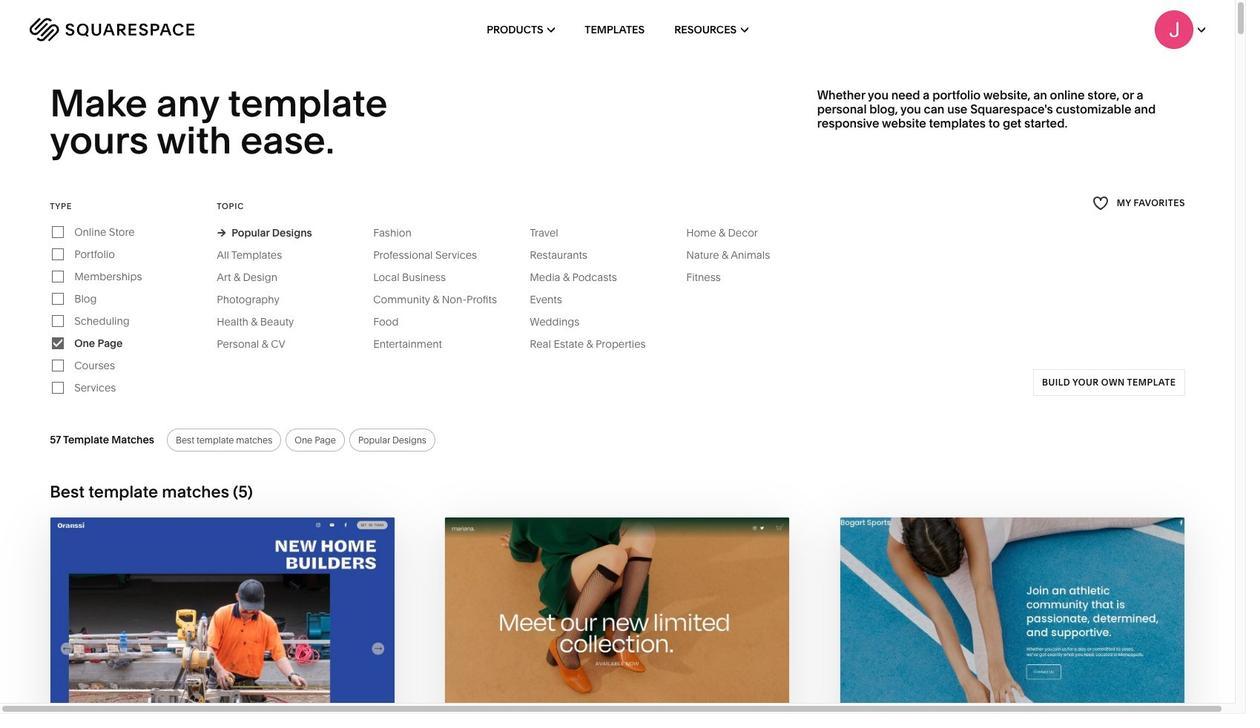 Task type: describe. For each thing, give the bounding box(es) containing it.
oranssi image
[[51, 518, 395, 715]]

mariana image
[[446, 518, 790, 715]]

bogart image
[[841, 518, 1185, 715]]



Task type: vqa. For each thing, say whether or not it's contained in the screenshot.
Oranssi "image" on the left of the page
yes



